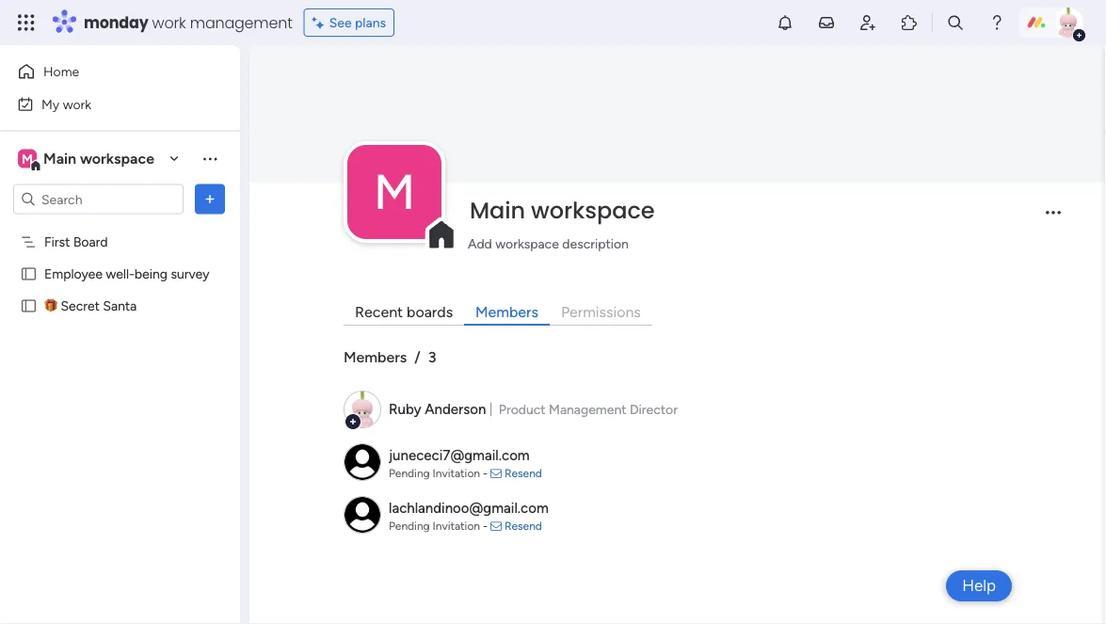 Task type: vqa. For each thing, say whether or not it's contained in the screenshot.
the topmost public board 'IMAGE'
yes



Task type: locate. For each thing, give the bounding box(es) containing it.
1 vertical spatial main workspace
[[470, 195, 655, 226]]

list box
[[0, 222, 240, 576]]

0 horizontal spatial main workspace
[[43, 150, 154, 168]]

1 resend from the top
[[505, 466, 542, 480]]

option
[[0, 225, 240, 229]]

0 vertical spatial members
[[476, 303, 539, 320]]

main workspace up add workspace description
[[470, 195, 655, 226]]

1 vertical spatial workspace
[[531, 195, 655, 226]]

description
[[562, 235, 629, 251]]

resend link
[[505, 466, 542, 480], [505, 519, 542, 532]]

2 - from the top
[[483, 519, 488, 532]]

main down my work
[[43, 150, 76, 168]]

0 vertical spatial resend link
[[505, 466, 542, 480]]

0 horizontal spatial work
[[63, 96, 91, 112]]

see
[[329, 15, 352, 31]]

1 vertical spatial work
[[63, 96, 91, 112]]

work
[[152, 12, 186, 33], [63, 96, 91, 112]]

members down add
[[476, 303, 539, 320]]

main workspace
[[43, 150, 154, 168], [470, 195, 655, 226]]

santa
[[103, 298, 137, 314]]

0 horizontal spatial members
[[344, 348, 407, 366]]

work inside button
[[63, 96, 91, 112]]

monday
[[84, 12, 148, 33]]

product
[[499, 401, 546, 417]]

first
[[44, 234, 70, 250]]

1 horizontal spatial main workspace
[[470, 195, 655, 226]]

main workspace up search in workspace field
[[43, 150, 154, 168]]

ruby
[[389, 401, 421, 417]]

0 horizontal spatial m
[[22, 151, 33, 167]]

permissions
[[561, 303, 641, 320]]

first board
[[44, 234, 108, 250]]

work right monday
[[152, 12, 186, 33]]

m
[[22, 151, 33, 167], [374, 162, 415, 221]]

management
[[190, 12, 293, 33]]

1 horizontal spatial members
[[476, 303, 539, 320]]

resend link right envelope o icon
[[505, 466, 542, 480]]

notifications image
[[776, 13, 795, 32]]

2 invitation from the top
[[433, 519, 480, 532]]

0 vertical spatial workspace
[[80, 150, 154, 168]]

home button
[[11, 56, 202, 87]]

0 vertical spatial main
[[43, 150, 76, 168]]

1 vertical spatial invitation
[[433, 519, 480, 532]]

0 vertical spatial work
[[152, 12, 186, 33]]

1 horizontal spatial m
[[374, 162, 415, 221]]

members left /
[[344, 348, 407, 366]]

1 - from the top
[[483, 466, 488, 480]]

invitation down lachlandinoo@gmail.com
[[433, 519, 480, 532]]

main
[[43, 150, 76, 168], [470, 195, 525, 226]]

monday work management
[[84, 12, 293, 33]]

invitation for junececi7@gmail.com
[[433, 466, 480, 480]]

lachlandinoo@gmail.com link
[[389, 499, 549, 516]]

inbox image
[[817, 13, 836, 32]]

0 vertical spatial pending invitation -
[[389, 466, 491, 480]]

members for members / 3
[[344, 348, 407, 366]]

1 horizontal spatial main
[[470, 195, 525, 226]]

1 horizontal spatial workspace image
[[347, 145, 442, 239]]

members / 3
[[344, 348, 436, 366]]

pending invitation -
[[389, 466, 491, 480], [389, 519, 491, 532]]

1 vertical spatial pending invitation -
[[389, 519, 491, 532]]

0 vertical spatial pending
[[389, 466, 430, 480]]

workspace image
[[347, 145, 442, 239], [18, 148, 37, 169]]

1 vertical spatial pending
[[389, 519, 430, 532]]

work for monday
[[152, 12, 186, 33]]

boards
[[407, 303, 453, 320]]

workspace right add
[[496, 235, 559, 251]]

1 vertical spatial resend link
[[505, 519, 542, 532]]

pending invitation - down lachlandinoo@gmail.com
[[389, 519, 491, 532]]

envelope o image
[[491, 467, 502, 478]]

pending invitation - down the junececi7@gmail.com link
[[389, 466, 491, 480]]

pending for lachlandinoo@gmail.com
[[389, 519, 430, 532]]

add workspace description
[[468, 235, 629, 251]]

- left envelope o icon
[[483, 466, 488, 480]]

2 pending invitation - from the top
[[389, 519, 491, 532]]

-
[[483, 466, 488, 480], [483, 519, 488, 532]]

workspace
[[80, 150, 154, 168], [531, 195, 655, 226], [496, 235, 559, 251]]

invitation down the junececi7@gmail.com link
[[433, 466, 480, 480]]

pending invitation - for lachlandinoo@gmail.com
[[389, 519, 491, 532]]

1 invitation from the top
[[433, 466, 480, 480]]

pending down the junececi7@gmail.com link
[[389, 466, 430, 480]]

0 horizontal spatial workspace image
[[18, 148, 37, 169]]

my
[[41, 96, 60, 112]]

1 resend link from the top
[[505, 466, 542, 480]]

pending down lachlandinoo@gmail.com
[[389, 519, 430, 532]]

1 pending invitation - from the top
[[389, 466, 491, 480]]

- left envelope o image
[[483, 519, 488, 532]]

being
[[135, 266, 168, 282]]

0 vertical spatial main workspace
[[43, 150, 154, 168]]

0 horizontal spatial main
[[43, 150, 76, 168]]

1 vertical spatial -
[[483, 519, 488, 532]]

🎁
[[44, 298, 57, 314]]

Search in workspace field
[[40, 188, 157, 210]]

0 vertical spatial -
[[483, 466, 488, 480]]

2 pending from the top
[[389, 519, 430, 532]]

1 horizontal spatial work
[[152, 12, 186, 33]]

0 vertical spatial resend
[[505, 466, 542, 480]]

m inside dropdown button
[[374, 162, 415, 221]]

3
[[428, 348, 436, 366]]

1 pending from the top
[[389, 466, 430, 480]]

0 vertical spatial invitation
[[433, 466, 480, 480]]

resend right envelope o icon
[[505, 466, 542, 480]]

recent
[[355, 303, 403, 320]]

select product image
[[17, 13, 36, 32]]

- for lachlandinoo@gmail.com
[[483, 519, 488, 532]]

work right the my
[[63, 96, 91, 112]]

workspace up description
[[531, 195, 655, 226]]

home
[[43, 64, 79, 80]]

members
[[476, 303, 539, 320], [344, 348, 407, 366]]

workspace up search in workspace field
[[80, 150, 154, 168]]

1 vertical spatial resend
[[505, 519, 542, 532]]

2 resend from the top
[[505, 519, 542, 532]]

resend link right envelope o image
[[505, 519, 542, 532]]

options image
[[201, 190, 219, 209]]

resend right envelope o image
[[505, 519, 542, 532]]

pending for junececi7@gmail.com
[[389, 466, 430, 480]]

- for junececi7@gmail.com
[[483, 466, 488, 480]]

pending
[[389, 466, 430, 480], [389, 519, 430, 532]]

resend
[[505, 466, 542, 480], [505, 519, 542, 532]]

work for my
[[63, 96, 91, 112]]

invitation
[[433, 466, 480, 480], [433, 519, 480, 532]]

employee well-being survey
[[44, 266, 209, 282]]

employee
[[44, 266, 103, 282]]

1 vertical spatial members
[[344, 348, 407, 366]]

2 resend link from the top
[[505, 519, 542, 532]]

main up add
[[470, 195, 525, 226]]



Task type: describe. For each thing, give the bounding box(es) containing it.
anderson
[[425, 401, 486, 417]]

main workspace inside "workspace selection" element
[[43, 150, 154, 168]]

workspace image inside "workspace selection" element
[[18, 148, 37, 169]]

survey
[[171, 266, 209, 282]]

m button
[[347, 145, 442, 239]]

ruby anderson link
[[389, 401, 486, 417]]

well-
[[106, 266, 135, 282]]

|
[[489, 401, 493, 417]]

🎁 secret santa
[[44, 298, 137, 314]]

public board image
[[20, 297, 38, 315]]

main inside "workspace selection" element
[[43, 150, 76, 168]]

resend link for junececi7@gmail.com
[[505, 466, 542, 480]]

lachlandinoo@gmail.com
[[389, 499, 549, 516]]

help button
[[946, 571, 1012, 602]]

director
[[630, 401, 678, 417]]

1 vertical spatial main
[[470, 195, 525, 226]]

invitation for lachlandinoo@gmail.com
[[433, 519, 480, 532]]

ruby anderson image
[[1054, 8, 1084, 38]]

add
[[468, 235, 492, 251]]

v2 ellipsis image
[[1046, 211, 1061, 227]]

help image
[[988, 13, 1007, 32]]

resend for junececi7@gmail.com
[[505, 466, 542, 480]]

board
[[73, 234, 108, 250]]

/
[[415, 348, 421, 366]]

ruby anderson | product management director
[[389, 401, 678, 417]]

see plans
[[329, 15, 386, 31]]

junececi7@gmail.com
[[389, 447, 530, 464]]

search everything image
[[946, 13, 965, 32]]

resend link for lachlandinoo@gmail.com
[[505, 519, 542, 532]]

invite members image
[[859, 13, 878, 32]]

workspace options image
[[201, 149, 219, 168]]

plans
[[355, 15, 386, 31]]

workspace selection element
[[18, 147, 157, 172]]

junececi7@gmail.com link
[[389, 447, 530, 464]]

2 vertical spatial workspace
[[496, 235, 559, 251]]

pending invitation - for junececi7@gmail.com
[[389, 466, 491, 480]]

secret
[[61, 298, 100, 314]]

management
[[549, 401, 627, 417]]

resend for lachlandinoo@gmail.com
[[505, 519, 542, 532]]

public board image
[[20, 265, 38, 283]]

my work
[[41, 96, 91, 112]]

my work button
[[11, 89, 202, 119]]

recent boards
[[355, 303, 453, 320]]

m inside "workspace selection" element
[[22, 151, 33, 167]]

see plans button
[[304, 8, 395, 37]]

help
[[962, 576, 996, 596]]

list box containing first board
[[0, 222, 240, 576]]

envelope o image
[[491, 520, 502, 531]]

Main workspace field
[[465, 195, 1030, 226]]

members for members
[[476, 303, 539, 320]]

apps image
[[900, 13, 919, 32]]



